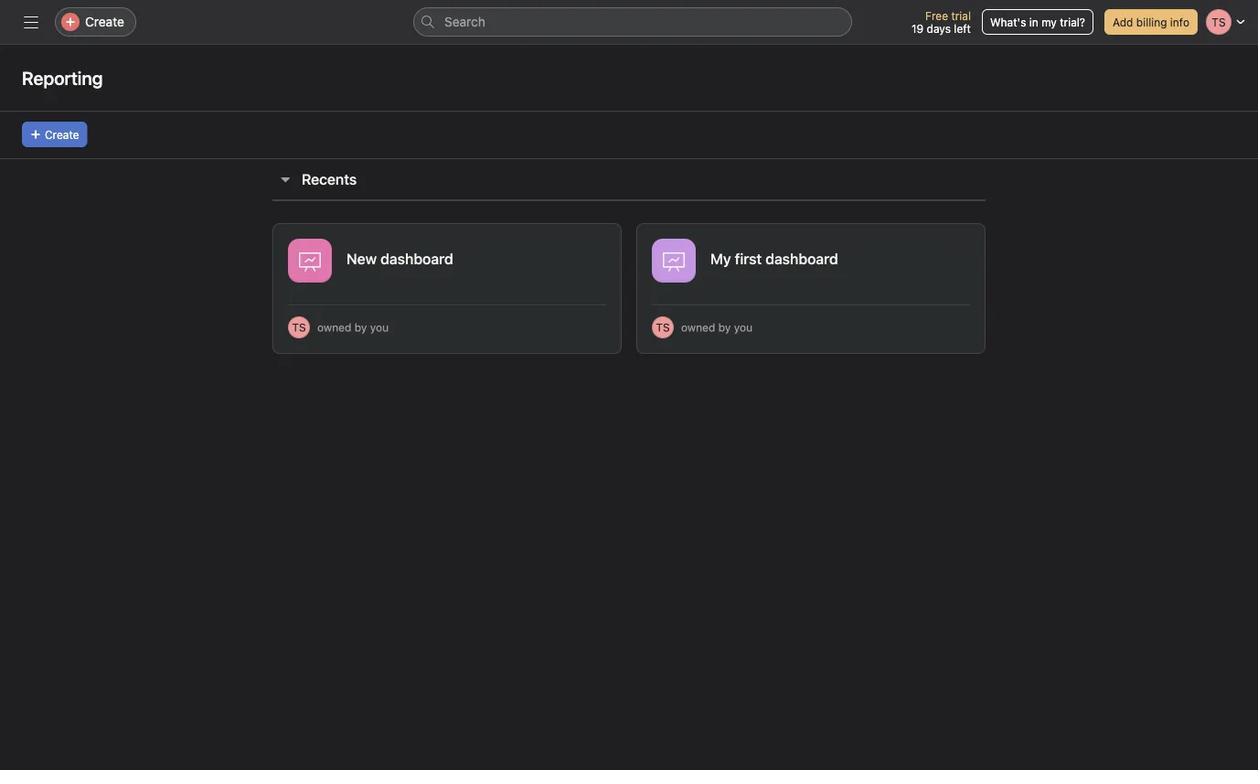 Task type: locate. For each thing, give the bounding box(es) containing it.
recents
[[302, 171, 357, 188]]

owned by you for my first dashboard
[[682, 321, 753, 334]]

owned down report icon
[[317, 321, 352, 334]]

ts down report image
[[656, 321, 670, 334]]

ts for new dashboard
[[292, 321, 306, 334]]

1 horizontal spatial owned
[[682, 321, 716, 334]]

days
[[927, 22, 951, 35]]

0 horizontal spatial show options image
[[589, 242, 604, 256]]

search list box
[[414, 7, 853, 37]]

create up reporting
[[85, 14, 124, 29]]

1 show options image from the left
[[589, 242, 604, 256]]

show options image
[[589, 242, 604, 256], [953, 242, 968, 256]]

0 vertical spatial create
[[85, 14, 124, 29]]

owned
[[317, 321, 352, 334], [682, 321, 716, 334]]

2 owned by you from the left
[[682, 321, 753, 334]]

add billing info
[[1113, 16, 1190, 28]]

1 owned from the left
[[317, 321, 352, 334]]

show options image for new dashboard
[[589, 242, 604, 256]]

by down my in the right top of the page
[[719, 321, 731, 334]]

0 horizontal spatial owned by you
[[317, 321, 389, 334]]

info
[[1171, 16, 1190, 28]]

by for my first dashboard
[[719, 321, 731, 334]]

1 horizontal spatial owned by you
[[682, 321, 753, 334]]

1 horizontal spatial show options image
[[953, 242, 968, 256]]

trial?
[[1061, 16, 1086, 28]]

1 owned by you from the left
[[317, 321, 389, 334]]

ts
[[292, 321, 306, 334], [656, 321, 670, 334]]

what's
[[991, 16, 1027, 28]]

create button right expand sidebar image on the top left of the page
[[55, 7, 136, 37]]

you down new dashboard
[[370, 321, 389, 334]]

owned by you down report icon
[[317, 321, 389, 334]]

1 horizontal spatial ts
[[656, 321, 670, 334]]

1 by from the left
[[355, 321, 367, 334]]

2 owned from the left
[[682, 321, 716, 334]]

my
[[711, 250, 731, 268]]

1 horizontal spatial by
[[719, 321, 731, 334]]

0 horizontal spatial ts
[[292, 321, 306, 334]]

what's in my trial?
[[991, 16, 1086, 28]]

by
[[355, 321, 367, 334], [719, 321, 731, 334]]

first dashboard
[[735, 250, 839, 268]]

2 show options image from the left
[[953, 242, 968, 256]]

create down reporting
[[45, 128, 79, 141]]

0 horizontal spatial owned
[[317, 321, 352, 334]]

1 horizontal spatial create
[[85, 14, 124, 29]]

2 ts from the left
[[656, 321, 670, 334]]

ts down report icon
[[292, 321, 306, 334]]

new dashboard
[[347, 250, 454, 268]]

owned by you down my in the right top of the page
[[682, 321, 753, 334]]

19
[[912, 22, 924, 35]]

owned by you
[[317, 321, 389, 334], [682, 321, 753, 334]]

1 vertical spatial create button
[[22, 122, 87, 147]]

2 you from the left
[[734, 321, 753, 334]]

show options image right toggle dashboard starred status icon
[[953, 242, 968, 256]]

0 horizontal spatial you
[[370, 321, 389, 334]]

1 you from the left
[[370, 321, 389, 334]]

you
[[370, 321, 389, 334], [734, 321, 753, 334]]

my first dashboard
[[711, 250, 839, 268]]

search
[[445, 14, 486, 29]]

create
[[85, 14, 124, 29], [45, 128, 79, 141]]

you down my first dashboard
[[734, 321, 753, 334]]

ts for my first dashboard
[[656, 321, 670, 334]]

create button down reporting
[[22, 122, 87, 147]]

show options image right toggle dashboard starred status image
[[589, 242, 604, 256]]

by down new dashboard
[[355, 321, 367, 334]]

1 vertical spatial create
[[45, 128, 79, 141]]

toggle dashboard starred status image
[[562, 243, 573, 254]]

2 by from the left
[[719, 321, 731, 334]]

0 horizontal spatial by
[[355, 321, 367, 334]]

owned down report image
[[682, 321, 716, 334]]

1 ts from the left
[[292, 321, 306, 334]]

create button
[[55, 7, 136, 37], [22, 122, 87, 147]]

1 horizontal spatial you
[[734, 321, 753, 334]]



Task type: describe. For each thing, give the bounding box(es) containing it.
free
[[926, 9, 949, 22]]

0 vertical spatial create button
[[55, 7, 136, 37]]

billing
[[1137, 16, 1168, 28]]

left
[[954, 22, 971, 35]]

report image
[[299, 250, 321, 272]]

by for new dashboard
[[355, 321, 367, 334]]

collapse task list for the section recents image
[[278, 172, 293, 187]]

report image
[[663, 250, 685, 272]]

toggle dashboard starred status image
[[926, 243, 937, 254]]

what's in my trial? button
[[982, 9, 1094, 35]]

reporting
[[22, 67, 103, 88]]

you for my first dashboard
[[734, 321, 753, 334]]

owned for my first dashboard
[[682, 321, 716, 334]]

search button
[[414, 7, 853, 37]]

in
[[1030, 16, 1039, 28]]

add
[[1113, 16, 1134, 28]]

owned for new dashboard
[[317, 321, 352, 334]]

free trial 19 days left
[[912, 9, 971, 35]]

owned by you for new dashboard
[[317, 321, 389, 334]]

add billing info button
[[1105, 9, 1198, 35]]

trial
[[952, 9, 971, 22]]

0 horizontal spatial create
[[45, 128, 79, 141]]

you for new dashboard
[[370, 321, 389, 334]]

show options image for my first dashboard
[[953, 242, 968, 256]]

expand sidebar image
[[24, 15, 38, 29]]

my
[[1042, 16, 1057, 28]]



Task type: vqa. For each thing, say whether or not it's contained in the screenshot.
right "you"
yes



